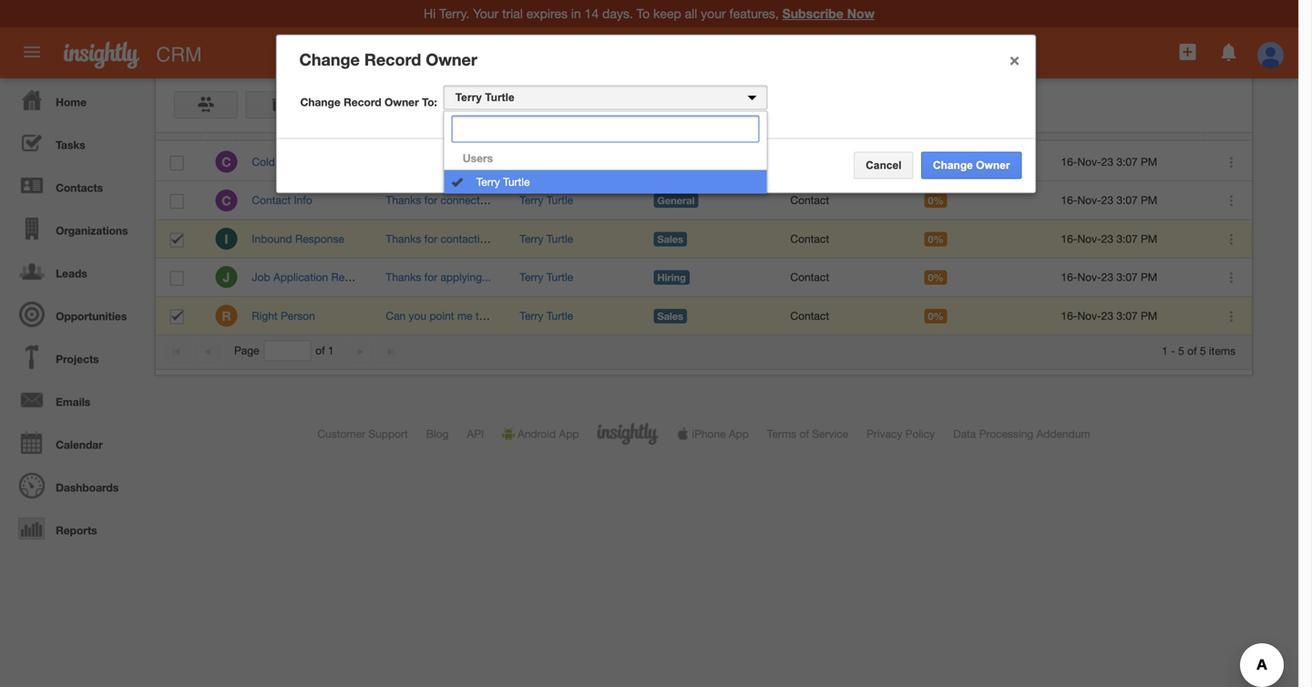 Task type: locate. For each thing, give the bounding box(es) containing it.
terry turtle inside r row
[[520, 309, 574, 322]]

16-nov-23 3:07 pm inside r row
[[1062, 309, 1158, 322]]

1 vertical spatial change
[[300, 96, 341, 109]]

thanks up job application response thanks for applying... at the left of page
[[386, 232, 421, 245]]

3 3:07 from the top
[[1117, 232, 1138, 245]]

1 vertical spatial thanks
[[386, 232, 421, 245]]

you inside r row
[[409, 309, 427, 322]]

for inside i "row"
[[425, 232, 438, 245]]

dashboards link
[[5, 464, 146, 507]]

0 vertical spatial record
[[365, 50, 421, 69]]

0% cell for time
[[911, 143, 1047, 182]]

1 16-nov-23 3:07 pm from the top
[[1062, 155, 1158, 168]]

terry turtle link for thanks for contacting us.
[[520, 232, 574, 245]]

change
[[299, 50, 360, 69], [300, 96, 341, 109], [933, 159, 973, 172]]

api
[[467, 428, 484, 440]]

person?
[[532, 309, 572, 322]]

cancel
[[866, 159, 902, 172]]

sales cell down category at the top of page
[[640, 143, 777, 182]]

2 vertical spatial sales cell
[[640, 297, 777, 335]]

owner
[[426, 50, 478, 69], [385, 96, 419, 109], [519, 118, 554, 130], [976, 159, 1011, 172]]

app for iphone app
[[729, 428, 749, 440]]

owner inside button
[[976, 159, 1011, 172]]

nov- inside j row
[[1078, 271, 1102, 284]]

can you point me to the right person?
[[386, 309, 572, 322]]

4 16- from the top
[[1062, 271, 1078, 284]]

5 right -
[[1179, 344, 1185, 357]]

to inside r row
[[476, 309, 486, 322]]

0 horizontal spatial 1
[[328, 344, 334, 357]]

2 vertical spatial change
[[933, 159, 973, 172]]

16- for us.
[[1062, 232, 1078, 245]]

terry right 'us.'
[[520, 232, 544, 245]]

3 0% cell from the top
[[911, 220, 1047, 259]]

for left applying...
[[425, 271, 438, 284]]

data processing addendum link
[[954, 428, 1091, 440]]

1 horizontal spatial 5
[[1200, 344, 1207, 357]]

iphone app link
[[677, 428, 749, 440]]

api link
[[467, 428, 484, 440]]

0%
[[928, 156, 944, 168], [928, 195, 944, 207], [928, 233, 944, 245], [928, 272, 944, 284], [928, 310, 944, 322]]

customer support link
[[318, 428, 408, 440]]

5 left items
[[1200, 344, 1207, 357]]

record for change record owner
[[365, 50, 421, 69]]

terry turtle link down connect?
[[520, 194, 574, 207]]

turtle for can you point me to the right person?
[[547, 309, 574, 322]]

terry down connect?
[[520, 194, 544, 207]]

2 app from the left
[[729, 428, 749, 440]]

0 vertical spatial c
[[222, 155, 231, 170]]

privacy
[[867, 428, 903, 440]]

to right me
[[476, 309, 486, 322]]

terry for can you point me to the right person?
[[520, 309, 544, 322]]

2 for from the top
[[425, 232, 438, 245]]

1 vertical spatial c
[[222, 193, 231, 208]]

terry right the
[[520, 309, 544, 322]]

change up email
[[300, 96, 341, 109]]

you right can
[[409, 309, 427, 322]]

sales cell for i
[[640, 220, 777, 259]]

4 23 from the top
[[1102, 271, 1114, 284]]

terry inside button
[[456, 91, 482, 104]]

of down right person link
[[316, 344, 325, 357]]

3:07 for us.
[[1117, 232, 1138, 245]]

23 for us.
[[1102, 232, 1114, 245]]

16-
[[1062, 155, 1078, 168], [1062, 194, 1078, 207], [1062, 232, 1078, 245], [1062, 271, 1078, 284], [1062, 309, 1078, 322]]

nov- for me
[[1078, 309, 1102, 322]]

0% cell
[[911, 143, 1047, 182], [911, 182, 1047, 220], [911, 220, 1047, 259], [911, 259, 1047, 297], [911, 297, 1047, 335]]

inbound response link
[[252, 232, 354, 245]]

cold email
[[252, 155, 305, 168]]

sales
[[658, 156, 684, 168], [658, 233, 684, 245], [658, 310, 684, 322]]

sales down hiring
[[658, 310, 684, 322]]

23 inside r row
[[1102, 309, 1114, 322]]

0 vertical spatial sales
[[658, 156, 684, 168]]

home
[[56, 96, 87, 108]]

j link
[[216, 266, 237, 288]]

0 horizontal spatial app
[[559, 428, 579, 440]]

job application response thanks for applying...
[[252, 271, 491, 284]]

thanks down do
[[386, 194, 421, 207]]

person
[[281, 309, 315, 322]]

2 c row from the top
[[156, 182, 1253, 220]]

customer support
[[318, 428, 408, 440]]

record up change record owner to:
[[365, 50, 421, 69]]

pm inside j row
[[1141, 271, 1158, 284]]

iphone app
[[692, 428, 749, 440]]

right
[[252, 309, 278, 322]]

4 3:07 from the top
[[1117, 271, 1138, 284]]

organizations link
[[5, 207, 146, 250]]

terry turtle
[[456, 91, 515, 104], [520, 155, 574, 168], [477, 176, 530, 188], [520, 194, 574, 207], [520, 232, 574, 245], [520, 271, 574, 284], [520, 309, 574, 322]]

3:07 for me
[[1117, 309, 1138, 322]]

terry turtle link right 'us.'
[[520, 232, 574, 245]]

nov- inside i "row"
[[1078, 232, 1102, 245]]

c link up i link
[[216, 189, 237, 211]]

1 vertical spatial to
[[476, 309, 486, 322]]

contacting
[[441, 232, 492, 245]]

1 vertical spatial response
[[331, 271, 380, 284]]

pm inside i "row"
[[1141, 232, 1158, 245]]

1 vertical spatial cell
[[156, 220, 201, 259]]

5 16-nov-23 3:07 pm cell from the top
[[1047, 297, 1207, 335]]

cell for r
[[156, 297, 201, 335]]

terry right to:
[[456, 91, 482, 104]]

4 0% from the top
[[928, 272, 944, 284]]

record down change record owner
[[344, 96, 382, 109]]

name
[[252, 118, 282, 130]]

5 23 from the top
[[1102, 309, 1114, 322]]

16- inside j row
[[1062, 271, 1078, 284]]

terry for thanks for applying...
[[520, 271, 544, 284]]

contact
[[252, 194, 291, 207], [791, 194, 830, 207], [791, 232, 830, 245], [791, 271, 830, 284], [791, 309, 830, 322]]

1 vertical spatial for
[[425, 232, 438, 245]]

5 pm from the top
[[1141, 309, 1158, 322]]

0 horizontal spatial 5
[[1179, 344, 1185, 357]]

23 inside j row
[[1102, 271, 1114, 284]]

terry turtle inside j row
[[520, 271, 574, 284]]

c for contact info
[[222, 193, 231, 208]]

terry turtle inside i "row"
[[520, 232, 574, 245]]

0 vertical spatial you
[[403, 155, 421, 168]]

cell for i
[[156, 220, 201, 259]]

0 vertical spatial sales cell
[[640, 143, 777, 182]]

4 contact cell from the top
[[777, 297, 911, 335]]

5 3:07 from the top
[[1117, 309, 1138, 322]]

1 sales cell from the top
[[640, 143, 777, 182]]

3 16-nov-23 3:07 pm from the top
[[1062, 232, 1158, 245]]

sales cell
[[640, 143, 777, 182], [640, 220, 777, 259], [640, 297, 777, 335]]

3 contact cell from the top
[[777, 259, 911, 297]]

terms of service link
[[767, 428, 849, 440]]

customer
[[318, 428, 366, 440]]

0% inside r row
[[928, 310, 944, 322]]

emails link
[[5, 378, 146, 421]]

response right application
[[331, 271, 380, 284]]

2 c link from the top
[[216, 189, 237, 211]]

23
[[1102, 155, 1114, 168], [1102, 194, 1114, 207], [1102, 232, 1114, 245], [1102, 271, 1114, 284], [1102, 309, 1114, 322]]

of right terms
[[800, 428, 809, 440]]

navigation
[[0, 78, 146, 550]]

2 sales from the top
[[658, 233, 684, 245]]

contact inside i "row"
[[791, 232, 830, 245]]

1 vertical spatial c link
[[216, 189, 237, 211]]

16- for time
[[1062, 155, 1078, 168]]

nov- for us.
[[1078, 232, 1102, 245]]

5 0% cell from the top
[[911, 297, 1047, 335]]

android
[[518, 428, 556, 440]]

of 1
[[316, 344, 334, 357]]

terry right users
[[520, 155, 544, 168]]

terry inside j row
[[520, 271, 544, 284]]

1 nov- from the top
[[1078, 155, 1102, 168]]

nov- inside r row
[[1078, 309, 1102, 322]]

turtle inside r row
[[547, 309, 574, 322]]

app right iphone
[[729, 428, 749, 440]]

row
[[156, 107, 1252, 141]]

c link for contact info
[[216, 189, 237, 211]]

thanks up can
[[386, 271, 421, 284]]

terry turtle link right the
[[520, 309, 574, 322]]

you right do
[[403, 155, 421, 168]]

i row
[[156, 220, 1253, 259]]

terms of service
[[767, 428, 849, 440]]

c row down category at the top of page
[[156, 143, 1253, 182]]

16- inside i "row"
[[1062, 232, 1078, 245]]

thanks for applying... link
[[386, 271, 491, 284]]

4 pm from the top
[[1141, 271, 1158, 284]]

terry up right
[[520, 271, 544, 284]]

change up change record owner to:
[[299, 50, 360, 69]]

3:07 inside r row
[[1117, 309, 1138, 322]]

change inside change owner button
[[933, 159, 973, 172]]

cancel button
[[854, 152, 914, 179]]

5 nov- from the top
[[1078, 309, 1102, 322]]

None checkbox
[[170, 116, 183, 131], [170, 194, 184, 209], [170, 233, 184, 247], [170, 116, 183, 131], [170, 194, 184, 209], [170, 233, 184, 247]]

3 16-nov-23 3:07 pm cell from the top
[[1047, 220, 1207, 259]]

2 0% cell from the top
[[911, 182, 1047, 220]]

for left connecting
[[425, 194, 438, 207]]

contact for i
[[791, 232, 830, 245]]

0 vertical spatial change
[[299, 50, 360, 69]]

1 sales from the top
[[658, 156, 684, 168]]

1 app from the left
[[559, 428, 579, 440]]

c left cold
[[222, 155, 231, 170]]

1 16-nov-23 3:07 pm cell from the top
[[1047, 143, 1207, 182]]

1 thanks from the top
[[386, 194, 421, 207]]

thanks
[[386, 194, 421, 207], [386, 232, 421, 245], [386, 271, 421, 284]]

0 vertical spatial c link
[[216, 151, 237, 173]]

1 c link from the top
[[216, 151, 237, 173]]

for left contacting
[[425, 232, 438, 245]]

applying...
[[441, 271, 491, 284]]

1 vertical spatial you
[[409, 309, 427, 322]]

1 vertical spatial sales
[[658, 233, 684, 245]]

reports link
[[5, 507, 146, 550]]

16-nov-23 3:07 pm cell
[[1047, 143, 1207, 182], [1047, 182, 1207, 220], [1047, 220, 1207, 259], [1047, 259, 1207, 297], [1047, 297, 1207, 335]]

1 vertical spatial record
[[344, 96, 382, 109]]

c link left cold
[[216, 151, 237, 173]]

general cell
[[640, 182, 777, 220]]

row group containing c
[[156, 143, 1253, 335]]

3 sales from the top
[[658, 310, 684, 322]]

5 0% from the top
[[928, 310, 944, 322]]

3:07 for time
[[1117, 155, 1138, 168]]

policy
[[906, 428, 935, 440]]

app for android app
[[559, 428, 579, 440]]

5 16-nov-23 3:07 pm from the top
[[1062, 309, 1158, 322]]

sales inside i "row"
[[658, 233, 684, 245]]

nov-
[[1078, 155, 1102, 168], [1078, 194, 1102, 207], [1078, 232, 1102, 245], [1078, 271, 1102, 284], [1078, 309, 1102, 322]]

3 sales cell from the top
[[640, 297, 777, 335]]

3 16- from the top
[[1062, 232, 1078, 245]]

contact inside r row
[[791, 309, 830, 322]]

0 vertical spatial response
[[295, 232, 344, 245]]

terry
[[456, 91, 482, 104], [520, 155, 544, 168], [477, 176, 500, 188], [520, 194, 544, 207], [520, 232, 544, 245], [520, 271, 544, 284], [520, 309, 544, 322]]

3 for from the top
[[425, 271, 438, 284]]

3 0% from the top
[[928, 233, 944, 245]]

2 vertical spatial sales
[[658, 310, 684, 322]]

2 sales cell from the top
[[640, 220, 777, 259]]

us.
[[495, 232, 510, 245]]

thanks for c
[[386, 194, 421, 207]]

you
[[403, 155, 421, 168], [409, 309, 427, 322]]

0% cell for us.
[[911, 220, 1047, 259]]

users
[[463, 152, 493, 165]]

2 23 from the top
[[1102, 194, 1114, 207]]

2 vertical spatial cell
[[156, 297, 201, 335]]

1 3:07 from the top
[[1117, 155, 1138, 168]]

c up i link
[[222, 193, 231, 208]]

thanks inside i "row"
[[386, 232, 421, 245]]

c row up j row
[[156, 182, 1253, 220]]

2 c from the top
[[222, 193, 231, 208]]

2 0% from the top
[[928, 195, 944, 207]]

16-nov-23 3:07 pm cell for me
[[1047, 297, 1207, 335]]

change for change record owner
[[299, 50, 360, 69]]

16-nov-23 3:07 pm for time
[[1062, 155, 1158, 168]]

3 thanks from the top
[[386, 271, 421, 284]]

cell
[[777, 143, 911, 182], [156, 220, 201, 259], [156, 297, 201, 335]]

3 nov- from the top
[[1078, 232, 1102, 245]]

sales cell down hiring
[[640, 297, 777, 335]]

23 inside i "row"
[[1102, 232, 1114, 245]]

3:07 inside i "row"
[[1117, 232, 1138, 245]]

4 nov- from the top
[[1078, 271, 1102, 284]]

can you point me to the right person? link
[[386, 309, 572, 322]]

response up job application response link
[[295, 232, 344, 245]]

3 pm from the top
[[1141, 232, 1158, 245]]

hiring
[[658, 272, 686, 284]]

for
[[425, 194, 438, 207], [425, 232, 438, 245], [425, 271, 438, 284]]

1 0% from the top
[[928, 156, 944, 168]]

5 16- from the top
[[1062, 309, 1078, 322]]

turtle inside j row
[[547, 271, 574, 284]]

row group
[[156, 143, 1253, 335]]

0 vertical spatial for
[[425, 194, 438, 207]]

sales up hiring
[[658, 233, 684, 245]]

job
[[252, 271, 270, 284]]

16-nov-23 3:07 pm cell for time
[[1047, 143, 1207, 182]]

contact info
[[252, 194, 312, 207]]

0% for time
[[928, 156, 944, 168]]

terry turtle link right users
[[520, 155, 574, 168]]

sales cell down general
[[640, 220, 777, 259]]

×
[[1010, 48, 1021, 70]]

contact cell for r
[[777, 297, 911, 335]]

1 contact cell from the top
[[777, 182, 911, 220]]

1 0% cell from the top
[[911, 143, 1047, 182]]

record
[[365, 50, 421, 69], [344, 96, 382, 109]]

c row
[[156, 143, 1253, 182], [156, 182, 1253, 220]]

3:07
[[1117, 155, 1138, 168], [1117, 194, 1138, 207], [1117, 232, 1138, 245], [1117, 271, 1138, 284], [1117, 309, 1138, 322]]

16- inside r row
[[1062, 309, 1078, 322]]

2 vertical spatial for
[[425, 271, 438, 284]]

4 16-nov-23 3:07 pm from the top
[[1062, 271, 1158, 284]]

turtle for thanks for connecting
[[547, 194, 574, 207]]

items
[[1210, 344, 1236, 357]]

pm inside r row
[[1141, 309, 1158, 322]]

0 vertical spatial thanks
[[386, 194, 421, 207]]

point
[[430, 309, 454, 322]]

0% inside j row
[[928, 272, 944, 284]]

pm for us.
[[1141, 232, 1158, 245]]

app right android
[[559, 428, 579, 440]]

contact info link
[[252, 194, 321, 207]]

i link
[[216, 228, 237, 250]]

3 23 from the top
[[1102, 232, 1114, 245]]

terry turtle link for can you point me to the right person?
[[520, 309, 574, 322]]

terry for thanks for connecting
[[520, 194, 544, 207]]

c link
[[216, 151, 237, 173], [216, 189, 237, 211]]

time
[[450, 155, 471, 168]]

change owner button
[[921, 152, 1022, 179]]

1 horizontal spatial app
[[729, 428, 749, 440]]

terry down users
[[477, 176, 500, 188]]

thanks for i
[[386, 232, 421, 245]]

can
[[386, 309, 406, 322]]

1 for from the top
[[425, 194, 438, 207]]

0% for me
[[928, 310, 944, 322]]

notifications image
[[1219, 41, 1240, 63]]

1 23 from the top
[[1102, 155, 1114, 168]]

16-nov-23 3:07 pm inside i "row"
[[1062, 232, 1158, 245]]

sales inside r row
[[658, 310, 684, 322]]

2 nov- from the top
[[1078, 194, 1102, 207]]

2 contact cell from the top
[[777, 220, 911, 259]]

1 5 from the left
[[1179, 344, 1185, 357]]

contact for r
[[791, 309, 830, 322]]

terry turtle for do you have time to connect?
[[520, 155, 574, 168]]

2 thanks from the top
[[386, 232, 421, 245]]

home link
[[5, 78, 146, 121]]

0% inside i "row"
[[928, 233, 944, 245]]

to right time
[[474, 155, 484, 168]]

1 vertical spatial sales cell
[[640, 220, 777, 259]]

sales down category at the top of page
[[658, 156, 684, 168]]

change for change owner
[[933, 159, 973, 172]]

contact cell
[[777, 182, 911, 220], [777, 220, 911, 259], [777, 259, 911, 297], [777, 297, 911, 335]]

change record owner to:
[[300, 96, 437, 109]]

1 horizontal spatial 1
[[1162, 344, 1168, 357]]

sales cell for r
[[640, 297, 777, 335]]

contact inside j row
[[791, 271, 830, 284]]

1 pm from the top
[[1141, 155, 1158, 168]]

2 vertical spatial thanks
[[386, 271, 421, 284]]

terry inside i "row"
[[520, 232, 544, 245]]

None text field
[[452, 115, 760, 143]]

the
[[489, 309, 504, 322]]

response
[[295, 232, 344, 245], [331, 271, 380, 284]]

None checkbox
[[170, 156, 184, 170], [170, 271, 184, 286], [170, 310, 184, 324], [170, 156, 184, 170], [170, 271, 184, 286], [170, 310, 184, 324]]

0 vertical spatial to
[[474, 155, 484, 168]]

app
[[559, 428, 579, 440], [729, 428, 749, 440]]

of right -
[[1188, 344, 1197, 357]]

change right cancel
[[933, 159, 973, 172]]

to for c
[[474, 155, 484, 168]]

1 16- from the top
[[1062, 155, 1078, 168]]

turtle inside i "row"
[[547, 232, 574, 245]]

1 c from the top
[[222, 155, 231, 170]]

terry inside r row
[[520, 309, 544, 322]]



Task type: vqa. For each thing, say whether or not it's contained in the screenshot.
SUM in the Sales Pipeline Funnel $0.00 Sum of Opportunity Value
no



Task type: describe. For each thing, give the bounding box(es) containing it.
info
[[294, 194, 312, 207]]

cold
[[252, 155, 275, 168]]

terry turtle button
[[444, 85, 768, 110]]

1 c row from the top
[[156, 143, 1253, 182]]

category
[[653, 118, 701, 130]]

service
[[812, 428, 849, 440]]

thanks for contacting us. link
[[386, 232, 510, 245]]

you for r
[[409, 309, 427, 322]]

all link
[[442, 39, 497, 71]]

0 vertical spatial cell
[[777, 143, 911, 182]]

support
[[369, 428, 408, 440]]

16-nov-23 3:07 pm for me
[[1062, 309, 1158, 322]]

terry turtle link for thanks for connecting
[[520, 194, 574, 207]]

-
[[1172, 344, 1176, 357]]

have
[[424, 155, 447, 168]]

now
[[847, 6, 875, 21]]

do you have time to connect?
[[386, 155, 533, 168]]

r row
[[156, 297, 1253, 335]]

record for change record owner to:
[[344, 96, 382, 109]]

1 1 from the left
[[328, 344, 334, 357]]

contact for j
[[791, 271, 830, 284]]

do you have time to connect? link
[[386, 155, 533, 168]]

change record owner
[[299, 50, 478, 69]]

for inside j row
[[425, 271, 438, 284]]

4 0% cell from the top
[[911, 259, 1047, 297]]

right
[[507, 309, 529, 322]]

to for r
[[476, 309, 486, 322]]

emails
[[56, 396, 90, 408]]

response inside i "row"
[[295, 232, 344, 245]]

page
[[234, 344, 259, 357]]

contact cell for c
[[777, 182, 911, 220]]

23 for me
[[1102, 309, 1114, 322]]

blog
[[426, 428, 449, 440]]

navigation containing home
[[0, 78, 146, 550]]

turtle for thanks for contacting us.
[[547, 232, 574, 245]]

sales for i
[[658, 233, 684, 245]]

0% for us.
[[928, 233, 944, 245]]

i
[[225, 232, 228, 247]]

2 16-nov-23 3:07 pm cell from the top
[[1047, 182, 1207, 220]]

subscribe now
[[783, 6, 875, 21]]

2 16- from the top
[[1062, 194, 1078, 207]]

application
[[273, 271, 328, 284]]

projects link
[[5, 335, 146, 378]]

2 1 from the left
[[1162, 344, 1168, 357]]

calendar
[[56, 438, 103, 451]]

ok image
[[451, 176, 464, 189]]

right person link
[[252, 309, 324, 322]]

sales for r
[[658, 310, 684, 322]]

you for c
[[403, 155, 421, 168]]

cold email link
[[252, 155, 314, 168]]

2 5 from the left
[[1200, 344, 1207, 357]]

terry turtle for thanks for applying...
[[520, 271, 574, 284]]

2 3:07 from the top
[[1117, 194, 1138, 207]]

j
[[223, 270, 230, 285]]

turtle for thanks for applying...
[[547, 271, 574, 284]]

terry turtle for thanks for contacting us.
[[520, 232, 574, 245]]

subscribe
[[783, 6, 844, 21]]

addendum
[[1037, 428, 1091, 440]]

thanks for contacting us.
[[386, 232, 510, 245]]

android app
[[518, 428, 579, 440]]

for for i
[[425, 232, 438, 245]]

organizations
[[56, 224, 128, 237]]

crm
[[156, 43, 202, 66]]

all
[[460, 48, 475, 62]]

16-nov-23 3:07 pm inside j row
[[1062, 271, 1158, 284]]

inbound
[[252, 232, 292, 245]]

subscribe now link
[[783, 6, 875, 21]]

terry turtle link up person?
[[520, 271, 574, 284]]

terry turtle for thanks for connecting
[[520, 194, 574, 207]]

2 16-nov-23 3:07 pm from the top
[[1062, 194, 1158, 207]]

turtle for do you have time to connect?
[[547, 155, 574, 168]]

privacy policy
[[867, 428, 935, 440]]

dashboards
[[56, 481, 119, 494]]

connecting
[[441, 194, 495, 207]]

j row
[[156, 259, 1253, 297]]

terry for thanks for contacting us.
[[520, 232, 544, 245]]

reports
[[56, 524, 97, 537]]

hiring cell
[[640, 259, 777, 297]]

1 horizontal spatial of
[[800, 428, 809, 440]]

connect?
[[487, 155, 533, 168]]

do
[[386, 155, 400, 168]]

2 pm from the top
[[1141, 194, 1158, 207]]

calendar link
[[5, 421, 146, 464]]

turtle inside button
[[485, 91, 515, 104]]

r
[[222, 308, 231, 324]]

privacy policy link
[[867, 428, 935, 440]]

terry for do you have time to connect?
[[520, 155, 544, 168]]

sales for c
[[658, 156, 684, 168]]

terry turtle for can you point me to the right person?
[[520, 309, 574, 322]]

pm for me
[[1141, 309, 1158, 322]]

inbound response
[[252, 232, 344, 245]]

response inside j row
[[331, 271, 380, 284]]

terry turtle inside button
[[456, 91, 515, 104]]

processing
[[980, 428, 1034, 440]]

terry turtle link up general
[[445, 170, 767, 194]]

contact for c
[[791, 194, 830, 207]]

16-nov-23 3:07 pm for us.
[[1062, 232, 1158, 245]]

me
[[458, 309, 473, 322]]

nov- for time
[[1078, 155, 1102, 168]]

opportunities
[[56, 310, 127, 323]]

tasks link
[[5, 121, 146, 164]]

thanks inside j row
[[386, 271, 421, 284]]

1 - 5 of 5 items
[[1162, 344, 1236, 357]]

× button
[[1001, 41, 1030, 77]]

pm for time
[[1141, 155, 1158, 168]]

sales cell for c
[[640, 143, 777, 182]]

change for change record owner to:
[[300, 96, 341, 109]]

owner inside row
[[519, 118, 554, 130]]

thanks for connecting
[[386, 194, 495, 207]]

change owner
[[933, 159, 1011, 172]]

16-nov-23 3:07 pm cell for us.
[[1047, 220, 1207, 259]]

data processing addendum
[[954, 428, 1091, 440]]

for for c
[[425, 194, 438, 207]]

thanks for connecting link
[[386, 194, 495, 207]]

4 16-nov-23 3:07 pm cell from the top
[[1047, 259, 1207, 297]]

contact cell for j
[[777, 259, 911, 297]]

projects
[[56, 353, 99, 366]]

row containing name
[[156, 107, 1252, 141]]

0 horizontal spatial of
[[316, 344, 325, 357]]

right person
[[252, 309, 315, 322]]

c link for cold email
[[216, 151, 237, 173]]

c for cold email
[[222, 155, 231, 170]]

terry turtle link for do you have time to connect?
[[520, 155, 574, 168]]

2 horizontal spatial of
[[1188, 344, 1197, 357]]

16- for me
[[1062, 309, 1078, 322]]

leads link
[[5, 250, 146, 293]]

tasks
[[56, 139, 85, 151]]

contact cell for i
[[777, 220, 911, 259]]

general
[[658, 195, 695, 207]]

3:07 inside j row
[[1117, 271, 1138, 284]]

r link
[[216, 305, 237, 327]]

data
[[954, 428, 977, 440]]

leads
[[56, 267, 87, 280]]

terms
[[767, 428, 797, 440]]

23 for time
[[1102, 155, 1114, 168]]

blog link
[[426, 428, 449, 440]]

android app link
[[502, 428, 579, 440]]

iphone
[[692, 428, 726, 440]]

0% cell for me
[[911, 297, 1047, 335]]

to:
[[422, 96, 437, 109]]



